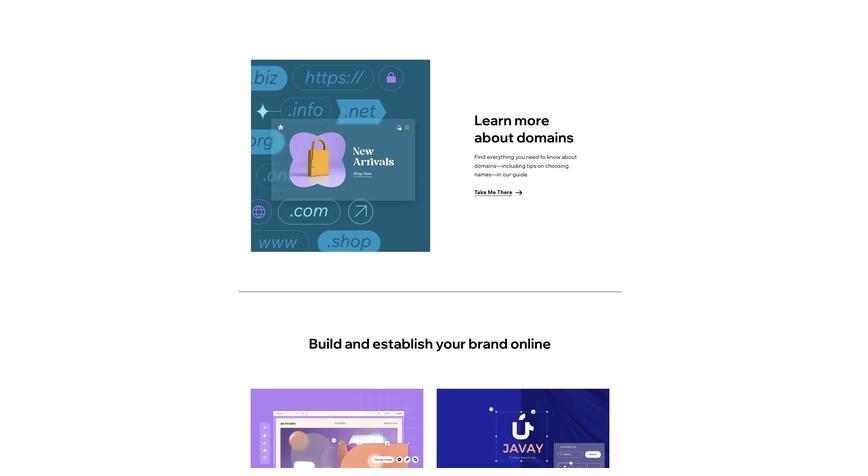 Task type: vqa. For each thing, say whether or not it's contained in the screenshot.
LEARN MORE ABOUT DOMAINS
yes



Task type: describe. For each thing, give the bounding box(es) containing it.
our
[[503, 171, 511, 178]]

about inside learn more about domains
[[474, 129, 514, 146]]

tips
[[527, 162, 536, 169]]

build
[[309, 335, 342, 352]]

need
[[526, 154, 539, 160]]

brand
[[468, 335, 508, 352]]

image of a homepage on a design studio's website with different color shapes against a purple background on the main image. image
[[250, 389, 423, 468]]

about inside find everything you need to know about domains—including tips on choosing names—in our guide.
[[562, 154, 577, 160]]

learn more about domains
[[474, 112, 574, 146]]

choosing
[[545, 162, 569, 169]]

your
[[436, 335, 466, 352]]

take me there
[[474, 189, 512, 196]]

online
[[510, 335, 551, 352]]



Task type: locate. For each thing, give the bounding box(es) containing it.
1 vertical spatial about
[[562, 154, 577, 160]]

about up choosing
[[562, 154, 577, 160]]

and
[[345, 335, 370, 352]]

you
[[515, 154, 525, 160]]

0 vertical spatial about
[[474, 129, 514, 146]]

0 horizontal spatial about
[[474, 129, 514, 146]]

image of a logo for a coffee machine on a blue background with graphic design tools. image
[[437, 389, 609, 468]]

image of a yellow handbag with a purple background. image
[[251, 60, 430, 252]]

know
[[547, 154, 561, 160]]

on
[[537, 162, 544, 169]]

guide.
[[513, 171, 528, 178]]

names—in
[[474, 171, 501, 178]]

domains
[[517, 129, 574, 146]]

establish
[[372, 335, 433, 352]]

there
[[497, 189, 512, 196]]

me
[[488, 189, 496, 196]]

to
[[540, 154, 546, 160]]

more
[[514, 112, 549, 129]]

1 horizontal spatial about
[[562, 154, 577, 160]]

take me there link
[[474, 186, 522, 199]]

everything
[[487, 154, 514, 160]]

domains—including
[[474, 162, 525, 169]]

learn
[[474, 112, 512, 129]]

find
[[474, 154, 486, 160]]

take
[[474, 189, 487, 196]]

find everything you need to know about domains—including tips on choosing names—in our guide.
[[474, 154, 577, 178]]

build and establish your brand online
[[309, 335, 551, 352]]

about
[[474, 129, 514, 146], [562, 154, 577, 160]]

about up everything
[[474, 129, 514, 146]]



